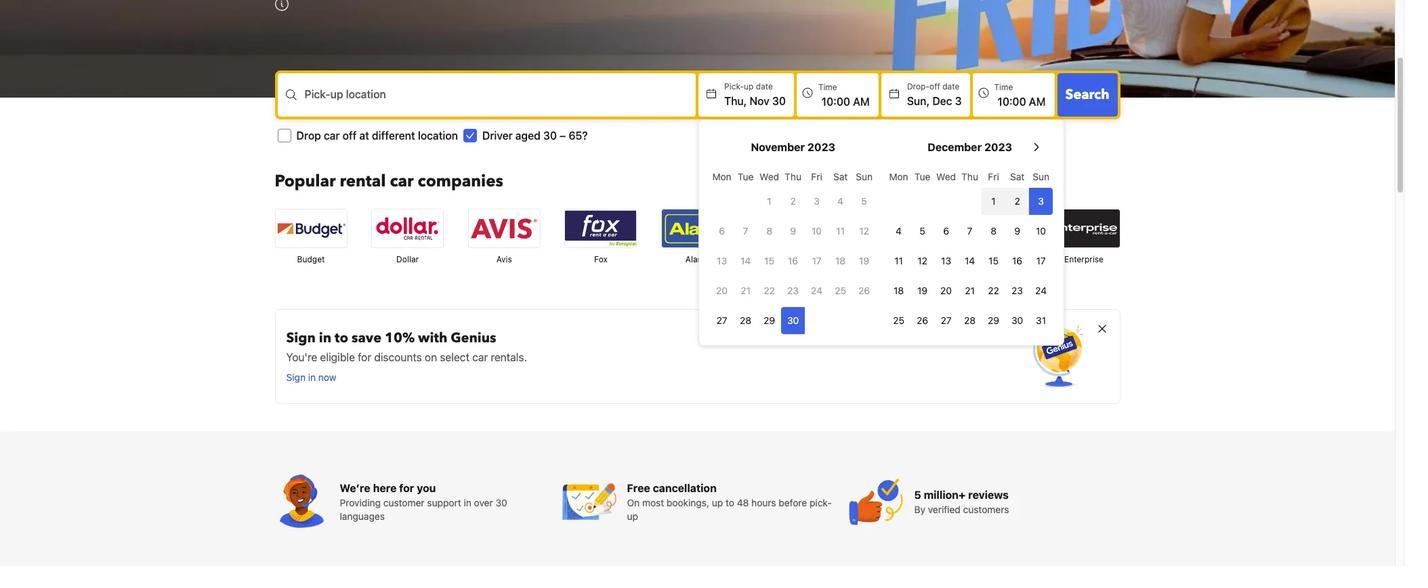 Task type: vqa. For each thing, say whether or not it's contained in the screenshot.


Task type: describe. For each thing, give the bounding box(es) containing it.
languages
[[340, 511, 385, 522]]

26 for "26 december 2023" checkbox
[[917, 315, 929, 326]]

mon for december
[[890, 171, 909, 183]]

10 November 2023 checkbox
[[805, 218, 829, 245]]

19 November 2023 checkbox
[[853, 248, 877, 275]]

3 for 3 november 2023 checkbox in the top right of the page
[[814, 195, 820, 207]]

2 December 2023 checkbox
[[1006, 188, 1030, 215]]

hours
[[752, 497, 777, 509]]

you're
[[286, 351, 317, 364]]

on
[[425, 351, 437, 364]]

2023 for december 2023
[[985, 141, 1013, 153]]

29 for 29 december 2023 checkbox
[[988, 315, 1000, 326]]

22 November 2023 checkbox
[[758, 277, 782, 305]]

11 December 2023 checkbox
[[887, 248, 911, 275]]

sign in now
[[286, 372, 337, 383]]

15 November 2023 checkbox
[[758, 248, 782, 275]]

driver aged 30 – 65?
[[483, 130, 588, 142]]

date for dec
[[943, 82, 960, 92]]

we're here for you image
[[275, 475, 329, 529]]

–
[[560, 130, 566, 142]]

11 for 11 december 2023 checkbox
[[895, 255, 904, 267]]

dollar
[[397, 254, 419, 265]]

20 November 2023 checkbox
[[710, 277, 734, 305]]

popular
[[275, 170, 336, 193]]

22 December 2023 checkbox
[[982, 277, 1006, 305]]

grid for december
[[887, 164, 1053, 334]]

30 December 2023 checkbox
[[1006, 307, 1030, 334]]

30 inside we're here for you providing customer support in over 30 languages
[[496, 497, 508, 509]]

cancellation
[[653, 482, 717, 494]]

pick-
[[810, 497, 832, 509]]

4 December 2023 checkbox
[[887, 218, 911, 245]]

3 for 3 checkbox on the right of the page
[[1039, 195, 1045, 207]]

pick-up location
[[305, 88, 386, 101]]

in inside we're here for you providing customer support in over 30 languages
[[464, 497, 472, 509]]

6 November 2023 checkbox
[[710, 218, 734, 245]]

3 inside the drop-off date sun, dec 3
[[956, 95, 962, 107]]

genius
[[451, 329, 497, 347]]

20 for "20 december 2023" checkbox
[[941, 285, 952, 296]]

15 December 2023 checkbox
[[982, 248, 1006, 275]]

with
[[418, 329, 448, 347]]

sat for december 2023
[[1011, 171, 1025, 183]]

rental
[[340, 170, 386, 193]]

2 for 2 november 2023 checkbox
[[791, 195, 796, 207]]

november
[[751, 141, 805, 153]]

23 December 2023 checkbox
[[1006, 277, 1030, 305]]

we're here for you providing customer support in over 30 languages
[[340, 482, 508, 522]]

5 million+ reviews by verified customers
[[915, 489, 1010, 515]]

12 November 2023 checkbox
[[853, 218, 877, 245]]

10 December 2023 checkbox
[[1030, 218, 1053, 245]]

21 November 2023 checkbox
[[734, 277, 758, 305]]

in for to
[[319, 329, 331, 347]]

avis
[[497, 254, 512, 265]]

30 right 29 december 2023 checkbox
[[1012, 315, 1024, 326]]

11 for the 11 'checkbox'
[[837, 225, 845, 237]]

search
[[1066, 86, 1110, 104]]

companies
[[418, 170, 504, 193]]

1 15 from the left
[[765, 255, 775, 267]]

drop-
[[908, 82, 930, 92]]

7 for 7 option
[[743, 225, 749, 237]]

dollar logo image
[[372, 210, 443, 248]]

12 December 2023 checkbox
[[911, 248, 935, 275]]

18 December 2023 checkbox
[[887, 277, 911, 305]]

24 for 24 option
[[1036, 285, 1047, 296]]

12 for '12 november 2023' 'checkbox'
[[860, 225, 870, 237]]

24 December 2023 checkbox
[[1030, 277, 1053, 305]]

providing
[[340, 497, 381, 509]]

21 December 2023 checkbox
[[959, 277, 982, 305]]

18 for 18 november 2023 'checkbox'
[[836, 255, 846, 267]]

14 December 2023 checkbox
[[959, 248, 982, 275]]

wed for november
[[760, 171, 780, 183]]

up inside pick-up date thu, nov 30
[[744, 82, 754, 92]]

29 for 29 checkbox
[[764, 315, 776, 326]]

65?
[[569, 130, 588, 142]]

1 December 2023 checkbox
[[982, 188, 1006, 215]]

2 cell
[[1006, 185, 1030, 215]]

12 for "12" checkbox at the top right of the page
[[918, 255, 928, 267]]

free cancellation on most bookings, up to 48 hours before pick- up
[[627, 482, 832, 522]]

13 December 2023 checkbox
[[935, 248, 959, 275]]

2023 for november 2023
[[808, 141, 836, 153]]

0 vertical spatial car
[[324, 130, 340, 142]]

popular rental car companies
[[275, 170, 504, 193]]

sign in now link
[[286, 371, 527, 385]]

now
[[319, 372, 337, 383]]

0 horizontal spatial location
[[346, 88, 386, 101]]

18 November 2023 checkbox
[[829, 248, 853, 275]]

26 for 26 option
[[859, 285, 870, 296]]

rentals.
[[491, 351, 527, 364]]

30 November 2023 checkbox
[[782, 307, 805, 334]]

free cancellation image
[[562, 475, 617, 529]]

pick- for pick-up location
[[305, 88, 331, 101]]

reviews
[[969, 489, 1009, 501]]

14 for 14 option
[[965, 255, 976, 267]]

customer
[[384, 497, 425, 509]]

up down on
[[627, 511, 639, 522]]

21 for 21 option
[[965, 285, 975, 296]]

3 cell
[[1030, 185, 1053, 215]]

thu,
[[725, 95, 747, 107]]

mon for november
[[713, 171, 732, 183]]

date for nov
[[756, 82, 773, 92]]

bookings,
[[667, 497, 710, 509]]

8 December 2023 checkbox
[[982, 218, 1006, 245]]

different
[[372, 130, 415, 142]]

to inside the free cancellation on most bookings, up to 48 hours before pick- up
[[726, 497, 735, 509]]

22 for 22 option
[[764, 285, 775, 296]]

million+
[[924, 489, 966, 501]]

16 November 2023 checkbox
[[782, 248, 805, 275]]

29 November 2023 checkbox
[[758, 307, 782, 334]]

to inside sign in to save 10% with genius you're eligible for discounts on select car rentals.
[[335, 329, 348, 347]]

14 for 14 november 2023 checkbox
[[741, 255, 751, 267]]

5 December 2023 checkbox
[[911, 218, 935, 245]]

sun for december 2023
[[1033, 171, 1050, 183]]

by
[[915, 504, 926, 515]]

budget
[[297, 254, 325, 265]]

1 cell
[[982, 185, 1006, 215]]

9 December 2023 checkbox
[[1006, 218, 1030, 245]]

5 November 2023 checkbox
[[853, 188, 877, 215]]

13 for 13 november 2023 option
[[717, 255, 727, 267]]

hertz logo image
[[952, 210, 1024, 248]]

1 horizontal spatial location
[[418, 130, 458, 142]]

1 vertical spatial car
[[390, 170, 414, 193]]

tue for november
[[738, 171, 754, 183]]

19 December 2023 checkbox
[[911, 277, 935, 305]]

support
[[427, 497, 461, 509]]

24 November 2023 checkbox
[[805, 277, 829, 305]]

thu for december
[[962, 171, 979, 183]]

verified
[[929, 504, 961, 515]]

drop car off at different location
[[297, 130, 458, 142]]

48
[[737, 497, 749, 509]]

thu for november
[[785, 171, 802, 183]]

drop
[[297, 130, 321, 142]]

31 December 2023 checkbox
[[1030, 307, 1053, 334]]



Task type: locate. For each thing, give the bounding box(es) containing it.
2 29 from the left
[[988, 315, 1000, 326]]

customers
[[964, 504, 1010, 515]]

sixt logo image
[[856, 210, 927, 248]]

16 December 2023 checkbox
[[1006, 248, 1030, 275]]

22 right 21 november 2023 option
[[764, 285, 775, 296]]

7 for 7 checkbox
[[968, 225, 973, 237]]

17 right 16 checkbox
[[1037, 255, 1046, 267]]

2 20 from the left
[[941, 285, 952, 296]]

up left 48
[[712, 497, 723, 509]]

2 sign from the top
[[286, 372, 306, 383]]

location right different
[[418, 130, 458, 142]]

2 16 from the left
[[1013, 255, 1023, 267]]

in for now
[[308, 372, 316, 383]]

1 wed from the left
[[760, 171, 780, 183]]

0 vertical spatial 26
[[859, 285, 870, 296]]

17 inside checkbox
[[1037, 255, 1046, 267]]

5 right 4 december 2023 option
[[920, 225, 926, 237]]

2 November 2023 checkbox
[[782, 188, 805, 215]]

1 horizontal spatial 20
[[941, 285, 952, 296]]

18 right 17 november 2023 checkbox
[[836, 255, 846, 267]]

4 for 4 december 2023 option
[[896, 225, 902, 237]]

17 December 2023 checkbox
[[1030, 248, 1053, 275]]

2 sat from the left
[[1011, 171, 1025, 183]]

0 vertical spatial for
[[358, 351, 372, 364]]

2 right 1 checkbox
[[1015, 195, 1021, 207]]

0 horizontal spatial 17
[[812, 255, 822, 267]]

in
[[319, 329, 331, 347], [308, 372, 316, 383], [464, 497, 472, 509]]

0 vertical spatial 5
[[862, 195, 868, 207]]

in inside sign in to save 10% with genius you're eligible for discounts on select car rentals.
[[319, 329, 331, 347]]

27 for 27 checkbox on the right of the page
[[717, 315, 728, 326]]

1 vertical spatial 26
[[917, 315, 929, 326]]

20 left 21 november 2023 option
[[717, 285, 728, 296]]

0 horizontal spatial 14
[[741, 255, 751, 267]]

car down genius
[[473, 351, 488, 364]]

date inside pick-up date thu, nov 30
[[756, 82, 773, 92]]

9 right 8 december 2023 option
[[1015, 225, 1021, 237]]

23 inside checkbox
[[788, 285, 799, 296]]

0 horizontal spatial wed
[[760, 171, 780, 183]]

1 horizontal spatial 28
[[965, 315, 976, 326]]

8 inside checkbox
[[767, 225, 773, 237]]

26 December 2023 checkbox
[[911, 307, 935, 334]]

19 for 19 option at the right of page
[[918, 285, 928, 296]]

0 vertical spatial off
[[930, 82, 941, 92]]

28 for 28 november 2023 checkbox
[[740, 315, 752, 326]]

1 horizontal spatial date
[[943, 82, 960, 92]]

18 inside 18 november 2023 'checkbox'
[[836, 255, 846, 267]]

11 left "12" checkbox at the top right of the page
[[895, 255, 904, 267]]

location
[[346, 88, 386, 101], [418, 130, 458, 142]]

sun,
[[908, 95, 930, 107]]

2
[[791, 195, 796, 207], [1015, 195, 1021, 207]]

30 left –
[[544, 130, 557, 142]]

2 grid from the left
[[887, 164, 1053, 334]]

1 horizontal spatial 2
[[1015, 195, 1021, 207]]

22 right 21 option
[[989, 285, 1000, 296]]

to left 48
[[726, 497, 735, 509]]

1 horizontal spatial 3
[[956, 95, 962, 107]]

20 December 2023 checkbox
[[935, 277, 959, 305]]

1 29 from the left
[[764, 315, 776, 326]]

1 horizontal spatial in
[[319, 329, 331, 347]]

search button
[[1058, 73, 1118, 117]]

1 horizontal spatial pick-
[[725, 82, 744, 92]]

6 for 6 november 2023 option
[[719, 225, 725, 237]]

2 28 from the left
[[965, 315, 976, 326]]

2 mon from the left
[[890, 171, 909, 183]]

0 vertical spatial location
[[346, 88, 386, 101]]

for inside sign in to save 10% with genius you're eligible for discounts on select car rentals.
[[358, 351, 372, 364]]

sat up 2 cell
[[1011, 171, 1025, 183]]

0 horizontal spatial 28
[[740, 315, 752, 326]]

1 20 from the left
[[717, 285, 728, 296]]

11 November 2023 checkbox
[[829, 218, 853, 245]]

0 horizontal spatial car
[[324, 130, 340, 142]]

19 inside 19 option
[[918, 285, 928, 296]]

25 right 24 november 2023 checkbox
[[835, 285, 847, 296]]

8 for 8 december 2023 option
[[991, 225, 997, 237]]

sign for to
[[286, 329, 316, 347]]

29 inside 29 checkbox
[[764, 315, 776, 326]]

1 horizontal spatial 7
[[968, 225, 973, 237]]

mon tue wed thu for november
[[713, 171, 802, 183]]

off
[[930, 82, 941, 92], [343, 130, 357, 142]]

7 December 2023 checkbox
[[959, 218, 982, 245]]

we're
[[340, 482, 371, 494]]

29 right 28 december 2023 option
[[988, 315, 1000, 326]]

1 22 from the left
[[764, 285, 775, 296]]

20 right 19 option at the right of page
[[941, 285, 952, 296]]

pick- up drop
[[305, 88, 331, 101]]

4
[[838, 195, 844, 207], [896, 225, 902, 237]]

in left the over
[[464, 497, 472, 509]]

most
[[643, 497, 664, 509]]

9
[[791, 225, 796, 237], [1015, 225, 1021, 237]]

1 mon tue wed thu from the left
[[713, 171, 802, 183]]

21 inside option
[[965, 285, 975, 296]]

1 28 from the left
[[740, 315, 752, 326]]

6 inside option
[[944, 225, 950, 237]]

up
[[744, 82, 754, 92], [331, 88, 343, 101], [712, 497, 723, 509], [627, 511, 639, 522]]

off left at
[[343, 130, 357, 142]]

1 vertical spatial 5
[[920, 225, 926, 237]]

1 horizontal spatial 29
[[988, 315, 1000, 326]]

16 inside option
[[788, 255, 799, 267]]

5 up by
[[915, 489, 922, 501]]

28 for 28 december 2023 option
[[965, 315, 976, 326]]

11 right 10 checkbox
[[837, 225, 845, 237]]

date up the nov
[[756, 82, 773, 92]]

2 wed from the left
[[937, 171, 957, 183]]

tue
[[738, 171, 754, 183], [915, 171, 931, 183]]

21 left 22 checkbox
[[965, 285, 975, 296]]

26 right 25 november 2023 checkbox
[[859, 285, 870, 296]]

0 horizontal spatial 29
[[764, 315, 776, 326]]

0 horizontal spatial 2023
[[808, 141, 836, 153]]

wed for december
[[937, 171, 957, 183]]

0 horizontal spatial 25
[[835, 285, 847, 296]]

2 thu from the left
[[962, 171, 979, 183]]

8 for the 8 november 2023 checkbox
[[767, 225, 773, 237]]

car right "rental"
[[390, 170, 414, 193]]

3 inside cell
[[1039, 195, 1045, 207]]

eligible
[[320, 351, 355, 364]]

0 horizontal spatial fri
[[812, 171, 823, 183]]

1 9 from the left
[[791, 225, 796, 237]]

1 horizontal spatial 12
[[918, 255, 928, 267]]

10 inside 10 december 2023 checkbox
[[1037, 225, 1047, 237]]

2023 right november
[[808, 141, 836, 153]]

2 1 from the left
[[992, 195, 996, 207]]

2 7 from the left
[[968, 225, 973, 237]]

sign inside sign in to save 10% with genius you're eligible for discounts on select car rentals.
[[286, 329, 316, 347]]

2 horizontal spatial 3
[[1039, 195, 1045, 207]]

26 right 25 option
[[917, 315, 929, 326]]

10 right 9 november 2023 checkbox
[[812, 225, 822, 237]]

1 horizontal spatial 22
[[989, 285, 1000, 296]]

pick- for pick-up date thu, nov 30
[[725, 82, 744, 92]]

6
[[719, 225, 725, 237], [944, 225, 950, 237]]

1 2023 from the left
[[808, 141, 836, 153]]

23 right 22 checkbox
[[1012, 285, 1024, 296]]

21 right 20 november 2023 checkbox
[[741, 285, 751, 296]]

1 horizontal spatial sun
[[1033, 171, 1050, 183]]

0 horizontal spatial off
[[343, 130, 357, 142]]

1 horizontal spatial 4
[[896, 225, 902, 237]]

1 21 from the left
[[741, 285, 751, 296]]

1 horizontal spatial 1
[[992, 195, 996, 207]]

0 horizontal spatial 21
[[741, 285, 751, 296]]

4 November 2023 checkbox
[[829, 188, 853, 215]]

18 inside 18 checkbox
[[894, 285, 904, 296]]

4 inside option
[[896, 225, 902, 237]]

6 left 7 option
[[719, 225, 725, 237]]

0 horizontal spatial 10
[[812, 225, 822, 237]]

27 inside 27 december 2023 checkbox
[[941, 315, 952, 326]]

8 right 7 checkbox
[[991, 225, 997, 237]]

26 inside checkbox
[[917, 315, 929, 326]]

8 inside option
[[991, 225, 997, 237]]

8 November 2023 checkbox
[[758, 218, 782, 245]]

5 inside 5 million+ reviews by verified customers
[[915, 489, 922, 501]]

18 for 18 checkbox
[[894, 285, 904, 296]]

1 thu from the left
[[785, 171, 802, 183]]

1 mon from the left
[[713, 171, 732, 183]]

3 right 2 option
[[1039, 195, 1045, 207]]

6 December 2023 checkbox
[[935, 218, 959, 245]]

0 horizontal spatial 9
[[791, 225, 796, 237]]

2 left 3 november 2023 checkbox in the top right of the page
[[791, 195, 796, 207]]

1 14 from the left
[[741, 255, 751, 267]]

for inside we're here for you providing customer support in over 30 languages
[[399, 482, 414, 494]]

sat up 4 november 2023 checkbox
[[834, 171, 848, 183]]

fri up 1 cell
[[989, 171, 1000, 183]]

Pick-up location field
[[305, 95, 696, 111]]

23 for 23 checkbox at right
[[1012, 285, 1024, 296]]

mon tue wed thu up 1 checkbox
[[713, 171, 802, 183]]

2 17 from the left
[[1037, 255, 1046, 267]]

tue down december
[[915, 171, 931, 183]]

29 December 2023 checkbox
[[982, 307, 1006, 334]]

1 horizontal spatial 9
[[1015, 225, 1021, 237]]

28 right 27 checkbox on the right of the page
[[740, 315, 752, 326]]

0 horizontal spatial 19
[[860, 255, 870, 267]]

25 November 2023 checkbox
[[829, 277, 853, 305]]

0 vertical spatial sign
[[286, 329, 316, 347]]

19 right 18 checkbox
[[918, 285, 928, 296]]

10 for 10 december 2023 checkbox
[[1037, 225, 1047, 237]]

9 inside 9 november 2023 checkbox
[[791, 225, 796, 237]]

7 right the 6 december 2023 option on the top right of page
[[968, 225, 973, 237]]

grid for november
[[710, 164, 877, 334]]

0 vertical spatial 18
[[836, 255, 846, 267]]

mon tue wed thu for december
[[890, 171, 979, 183]]

29
[[764, 315, 776, 326], [988, 315, 1000, 326]]

28 December 2023 checkbox
[[959, 307, 982, 334]]

1 tue from the left
[[738, 171, 754, 183]]

4 for 4 november 2023 checkbox
[[838, 195, 844, 207]]

december
[[928, 141, 982, 153]]

7 inside checkbox
[[968, 225, 973, 237]]

1 horizontal spatial 6
[[944, 225, 950, 237]]

2 22 from the left
[[989, 285, 1000, 296]]

1 sat from the left
[[834, 171, 848, 183]]

13 inside checkbox
[[942, 255, 952, 267]]

5 for 5 november 2023 option
[[862, 195, 868, 207]]

budget logo image
[[276, 210, 347, 248]]

over
[[474, 497, 493, 509]]

25
[[835, 285, 847, 296], [894, 315, 905, 326]]

november 2023
[[751, 141, 836, 153]]

0 horizontal spatial 22
[[764, 285, 775, 296]]

13
[[717, 255, 727, 267], [942, 255, 952, 267]]

sun
[[856, 171, 873, 183], [1033, 171, 1050, 183]]

1 vertical spatial 18
[[894, 285, 904, 296]]

2 2023 from the left
[[985, 141, 1013, 153]]

17 for 17 november 2023 checkbox
[[812, 255, 822, 267]]

13 inside option
[[717, 255, 727, 267]]

25 for 25 november 2023 checkbox
[[835, 285, 847, 296]]

for
[[358, 351, 372, 364], [399, 482, 414, 494]]

20
[[717, 285, 728, 296], [941, 285, 952, 296]]

5
[[862, 195, 868, 207], [920, 225, 926, 237], [915, 489, 922, 501]]

27 left 28 november 2023 checkbox
[[717, 315, 728, 326]]

fri up 3 november 2023 checkbox in the top right of the page
[[812, 171, 823, 183]]

1 vertical spatial location
[[418, 130, 458, 142]]

1 horizontal spatial sat
[[1011, 171, 1025, 183]]

1 horizontal spatial 23
[[1012, 285, 1024, 296]]

2 21 from the left
[[965, 285, 975, 296]]

12 inside 'checkbox'
[[860, 225, 870, 237]]

1 sign from the top
[[286, 329, 316, 347]]

24
[[812, 285, 823, 296], [1036, 285, 1047, 296]]

30 inside cell
[[788, 315, 799, 326]]

thu down december 2023
[[962, 171, 979, 183]]

0 horizontal spatial for
[[358, 351, 372, 364]]

0 horizontal spatial 11
[[837, 225, 845, 237]]

1 grid from the left
[[710, 164, 877, 334]]

grid
[[710, 164, 877, 334], [887, 164, 1053, 334]]

2 for 2 option
[[1015, 195, 1021, 207]]

1 horizontal spatial car
[[390, 170, 414, 193]]

20 inside 20 november 2023 checkbox
[[717, 285, 728, 296]]

1 2 from the left
[[791, 195, 796, 207]]

pick- inside pick-up date thu, nov 30
[[725, 82, 744, 92]]

drop-off date sun, dec 3
[[908, 82, 962, 107]]

driver
[[483, 130, 513, 142]]

wed up 1 checkbox
[[760, 171, 780, 183]]

19 right 18 november 2023 'checkbox'
[[860, 255, 870, 267]]

24 for 24 november 2023 checkbox
[[812, 285, 823, 296]]

26
[[859, 285, 870, 296], [917, 315, 929, 326]]

11 inside 11 december 2023 checkbox
[[895, 255, 904, 267]]

29 inside 29 december 2023 checkbox
[[988, 315, 1000, 326]]

13 for 13 checkbox
[[942, 255, 952, 267]]

sign for now
[[286, 372, 306, 383]]

18 left 19 option at the right of page
[[894, 285, 904, 296]]

23 November 2023 checkbox
[[782, 277, 805, 305]]

10%
[[385, 329, 415, 347]]

28 left 29 december 2023 checkbox
[[965, 315, 976, 326]]

4 left the 5 checkbox
[[896, 225, 902, 237]]

on
[[627, 497, 640, 509]]

22 inside checkbox
[[989, 285, 1000, 296]]

2 27 from the left
[[941, 315, 952, 326]]

12
[[860, 225, 870, 237], [918, 255, 928, 267]]

2 23 from the left
[[1012, 285, 1024, 296]]

up up drop car off at different location
[[331, 88, 343, 101]]

19 inside 19 'checkbox'
[[860, 255, 870, 267]]

31
[[1037, 315, 1047, 326]]

1 November 2023 checkbox
[[758, 188, 782, 215]]

23 inside checkbox
[[1012, 285, 1024, 296]]

in left now
[[308, 372, 316, 383]]

0 horizontal spatial 23
[[788, 285, 799, 296]]

2 vertical spatial car
[[473, 351, 488, 364]]

aged
[[516, 130, 541, 142]]

fri
[[812, 171, 823, 183], [989, 171, 1000, 183]]

0 horizontal spatial 27
[[717, 315, 728, 326]]

22 for 22 checkbox
[[989, 285, 1000, 296]]

fox logo image
[[566, 210, 637, 248]]

1 vertical spatial for
[[399, 482, 414, 494]]

discounts
[[374, 351, 422, 364]]

at
[[360, 130, 369, 142]]

1 date from the left
[[756, 82, 773, 92]]

15
[[765, 255, 775, 267], [989, 255, 999, 267]]

0 horizontal spatial 8
[[767, 225, 773, 237]]

0 horizontal spatial 1
[[768, 195, 772, 207]]

12 right 11 december 2023 checkbox
[[918, 255, 928, 267]]

thu up 2 november 2023 checkbox
[[785, 171, 802, 183]]

2 13 from the left
[[942, 255, 952, 267]]

23 for 23 november 2023 checkbox
[[788, 285, 799, 296]]

7
[[743, 225, 749, 237], [968, 225, 973, 237]]

select
[[440, 351, 470, 364]]

0 horizontal spatial 15
[[765, 255, 775, 267]]

12 right the 11 'checkbox'
[[860, 225, 870, 237]]

30 right 29 checkbox
[[788, 315, 799, 326]]

1 horizontal spatial tue
[[915, 171, 931, 183]]

27 December 2023 checkbox
[[935, 307, 959, 334]]

to
[[335, 329, 348, 347], [726, 497, 735, 509]]

car right drop
[[324, 130, 340, 142]]

1 23 from the left
[[788, 285, 799, 296]]

25 for 25 option
[[894, 315, 905, 326]]

here
[[373, 482, 397, 494]]

2 inside option
[[1015, 195, 1021, 207]]

23 left 24 november 2023 checkbox
[[788, 285, 799, 296]]

see terms and conditions for more information image
[[275, 0, 288, 11], [275, 0, 288, 11]]

9 November 2023 checkbox
[[782, 218, 805, 245]]

7 November 2023 checkbox
[[734, 218, 758, 245]]

6 right the 5 checkbox
[[944, 225, 950, 237]]

2 vertical spatial in
[[464, 497, 472, 509]]

date up dec on the top of page
[[943, 82, 960, 92]]

20 for 20 november 2023 checkbox
[[717, 285, 728, 296]]

thrifty logo image
[[759, 210, 830, 248]]

25 inside checkbox
[[835, 285, 847, 296]]

2 mon tue wed thu from the left
[[890, 171, 979, 183]]

0 vertical spatial 4
[[838, 195, 844, 207]]

30 cell
[[782, 305, 805, 334]]

2 fri from the left
[[989, 171, 1000, 183]]

21 inside option
[[741, 285, 751, 296]]

28
[[740, 315, 752, 326], [965, 315, 976, 326]]

10 inside 10 checkbox
[[812, 225, 822, 237]]

1 horizontal spatial wed
[[937, 171, 957, 183]]

24 right 23 november 2023 checkbox
[[812, 285, 823, 296]]

30 right the nov
[[773, 95, 786, 107]]

16 for 16 checkbox
[[1013, 255, 1023, 267]]

1 horizontal spatial mon
[[890, 171, 909, 183]]

to up eligible
[[335, 329, 348, 347]]

25 December 2023 checkbox
[[887, 307, 911, 334]]

2023 right december
[[985, 141, 1013, 153]]

in up eligible
[[319, 329, 331, 347]]

pick-up date thu, nov 30
[[725, 82, 786, 107]]

22
[[764, 285, 775, 296], [989, 285, 1000, 296]]

27
[[717, 315, 728, 326], [941, 315, 952, 326]]

22 inside option
[[764, 285, 775, 296]]

8 right 7 option
[[767, 225, 773, 237]]

1 sun from the left
[[856, 171, 873, 183]]

1 horizontal spatial 15
[[989, 255, 999, 267]]

7 right 6 november 2023 option
[[743, 225, 749, 237]]

1 27 from the left
[[717, 315, 728, 326]]

12 inside checkbox
[[918, 255, 928, 267]]

dec
[[933, 95, 953, 107]]

0 horizontal spatial 16
[[788, 255, 799, 267]]

21 for 21 november 2023 option
[[741, 285, 751, 296]]

15 right 14 november 2023 checkbox
[[765, 255, 775, 267]]

0 horizontal spatial 12
[[860, 225, 870, 237]]

hertz
[[977, 254, 999, 265]]

6 inside option
[[719, 225, 725, 237]]

for up customer
[[399, 482, 414, 494]]

sign up you're at bottom left
[[286, 329, 316, 347]]

alamo logo image
[[662, 210, 733, 248]]

pick-
[[725, 82, 744, 92], [305, 88, 331, 101]]

nov
[[750, 95, 770, 107]]

mon tue wed thu down december
[[890, 171, 979, 183]]

thrifty
[[782, 254, 807, 265]]

1 vertical spatial 19
[[918, 285, 928, 296]]

enterprise logo image
[[1049, 210, 1120, 248]]

4 right 3 november 2023 checkbox in the top right of the page
[[838, 195, 844, 207]]

1 10 from the left
[[812, 225, 822, 237]]

off inside the drop-off date sun, dec 3
[[930, 82, 941, 92]]

30 right the over
[[496, 497, 508, 509]]

1 13 from the left
[[717, 255, 727, 267]]

0 horizontal spatial tue
[[738, 171, 754, 183]]

pick- up thu,
[[725, 82, 744, 92]]

0 horizontal spatial 20
[[717, 285, 728, 296]]

1 horizontal spatial grid
[[887, 164, 1053, 334]]

2 sun from the left
[[1033, 171, 1050, 183]]

11 inside 'checkbox'
[[837, 225, 845, 237]]

24 inside 24 option
[[1036, 285, 1047, 296]]

off up dec on the top of page
[[930, 82, 941, 92]]

1 24 from the left
[[812, 285, 823, 296]]

2 tue from the left
[[915, 171, 931, 183]]

8
[[767, 225, 773, 237], [991, 225, 997, 237]]

0 horizontal spatial mon
[[713, 171, 732, 183]]

3 right dec on the top of page
[[956, 95, 962, 107]]

14 left 'hertz'
[[965, 255, 976, 267]]

1 horizontal spatial 26
[[917, 315, 929, 326]]

tue for december
[[915, 171, 931, 183]]

alamo
[[686, 254, 710, 265]]

1 16 from the left
[[788, 255, 799, 267]]

thu
[[785, 171, 802, 183], [962, 171, 979, 183]]

27 left 28 december 2023 option
[[941, 315, 952, 326]]

1 17 from the left
[[812, 255, 822, 267]]

1 horizontal spatial 19
[[918, 285, 928, 296]]

0 horizontal spatial 26
[[859, 285, 870, 296]]

0 horizontal spatial 7
[[743, 225, 749, 237]]

30 inside pick-up date thu, nov 30
[[773, 95, 786, 107]]

28 November 2023 checkbox
[[734, 307, 758, 334]]

2 6 from the left
[[944, 225, 950, 237]]

2 8 from the left
[[991, 225, 997, 237]]

25 left "26 december 2023" checkbox
[[894, 315, 905, 326]]

10 for 10 checkbox
[[812, 225, 822, 237]]

0 horizontal spatial 3
[[814, 195, 820, 207]]

car
[[324, 130, 340, 142], [390, 170, 414, 193], [473, 351, 488, 364]]

2 15 from the left
[[989, 255, 999, 267]]

1 horizontal spatial 14
[[965, 255, 976, 267]]

enterprise
[[1065, 254, 1104, 265]]

2 24 from the left
[[1036, 285, 1047, 296]]

sun for november 2023
[[856, 171, 873, 183]]

sat
[[834, 171, 848, 183], [1011, 171, 1025, 183]]

0 horizontal spatial sat
[[834, 171, 848, 183]]

26 inside option
[[859, 285, 870, 296]]

28 inside checkbox
[[740, 315, 752, 326]]

1 6 from the left
[[719, 225, 725, 237]]

9 inside 9 option
[[1015, 225, 1021, 237]]

0 vertical spatial 25
[[835, 285, 847, 296]]

5 for the 5 checkbox
[[920, 225, 926, 237]]

14 inside option
[[965, 255, 976, 267]]

mon up 6 november 2023 option
[[713, 171, 732, 183]]

sixt
[[884, 254, 898, 265]]

1 horizontal spatial fri
[[989, 171, 1000, 183]]

location up at
[[346, 88, 386, 101]]

25 inside option
[[894, 315, 905, 326]]

3 December 2023 checkbox
[[1030, 188, 1053, 215]]

30
[[773, 95, 786, 107], [544, 130, 557, 142], [788, 315, 799, 326], [1012, 315, 1024, 326], [496, 497, 508, 509]]

you
[[417, 482, 436, 494]]

29 left 30 november 2023 checkbox
[[764, 315, 776, 326]]

5 inside option
[[862, 195, 868, 207]]

27 for 27 december 2023 checkbox at the right of page
[[941, 315, 952, 326]]

1 vertical spatial off
[[343, 130, 357, 142]]

20 inside "20 december 2023" checkbox
[[941, 285, 952, 296]]

2 vertical spatial 5
[[915, 489, 922, 501]]

24 right 23 checkbox at right
[[1036, 285, 1047, 296]]

0 horizontal spatial to
[[335, 329, 348, 347]]

28 inside option
[[965, 315, 976, 326]]

2 9 from the left
[[1015, 225, 1021, 237]]

free
[[627, 482, 651, 494]]

1 horizontal spatial 10
[[1037, 225, 1047, 237]]

1 vertical spatial 4
[[896, 225, 902, 237]]

13 right "12" checkbox at the top right of the page
[[942, 255, 952, 267]]

1 horizontal spatial for
[[399, 482, 414, 494]]

24 inside 24 november 2023 checkbox
[[812, 285, 823, 296]]

1 left 2 november 2023 checkbox
[[768, 195, 772, 207]]

save
[[352, 329, 382, 347]]

9 for 9 november 2023 checkbox
[[791, 225, 796, 237]]

14 November 2023 checkbox
[[734, 248, 758, 275]]

before
[[779, 497, 808, 509]]

2 10 from the left
[[1037, 225, 1047, 237]]

9 for 9 option at top right
[[1015, 225, 1021, 237]]

0 vertical spatial to
[[335, 329, 348, 347]]

fox
[[594, 254, 608, 265]]

1 horizontal spatial 11
[[895, 255, 904, 267]]

3 November 2023 checkbox
[[805, 188, 829, 215]]

15 right 14 option
[[989, 255, 999, 267]]

1 inside 1 cell
[[992, 195, 996, 207]]

2 date from the left
[[943, 82, 960, 92]]

1 horizontal spatial 25
[[894, 315, 905, 326]]

27 November 2023 checkbox
[[710, 307, 734, 334]]

21
[[741, 285, 751, 296], [965, 285, 975, 296]]

mon
[[713, 171, 732, 183], [890, 171, 909, 183]]

18
[[836, 255, 846, 267], [894, 285, 904, 296]]

13 November 2023 checkbox
[[710, 248, 734, 275]]

2 2 from the left
[[1015, 195, 1021, 207]]

17 right the thrifty
[[812, 255, 822, 267]]

5 inside checkbox
[[920, 225, 926, 237]]

tue down november
[[738, 171, 754, 183]]

fri for december
[[989, 171, 1000, 183]]

14 right 13 november 2023 option
[[741, 255, 751, 267]]

1 left 2 option
[[992, 195, 996, 207]]

fri for november
[[812, 171, 823, 183]]

7 inside option
[[743, 225, 749, 237]]

sat for november 2023
[[834, 171, 848, 183]]

17 November 2023 checkbox
[[805, 248, 829, 275]]

5 right 4 november 2023 checkbox
[[862, 195, 868, 207]]

2 14 from the left
[[965, 255, 976, 267]]

sign in to save 10% with genius you're eligible for discounts on select car rentals.
[[286, 329, 527, 364]]

6 for the 6 december 2023 option on the top right of page
[[944, 225, 950, 237]]

1 fri from the left
[[812, 171, 823, 183]]

december 2023
[[928, 141, 1013, 153]]

1 7 from the left
[[743, 225, 749, 237]]

sun up 3 cell
[[1033, 171, 1050, 183]]

sign down you're at bottom left
[[286, 372, 306, 383]]

1 8 from the left
[[767, 225, 773, 237]]

1 horizontal spatial 18
[[894, 285, 904, 296]]

car inside sign in to save 10% with genius you're eligible for discounts on select car rentals.
[[473, 351, 488, 364]]

1 1 from the left
[[768, 195, 772, 207]]

date inside the drop-off date sun, dec 3
[[943, 82, 960, 92]]

0 horizontal spatial 24
[[812, 285, 823, 296]]

17
[[812, 255, 822, 267], [1037, 255, 1046, 267]]

0 horizontal spatial date
[[756, 82, 773, 92]]

for down save
[[358, 351, 372, 364]]

1 horizontal spatial off
[[930, 82, 941, 92]]

19 for 19 'checkbox'
[[860, 255, 870, 267]]

wed down december
[[937, 171, 957, 183]]

1 vertical spatial 25
[[894, 315, 905, 326]]

avis logo image
[[469, 210, 540, 248]]

5 million+ reviews image
[[850, 475, 904, 529]]

14 inside checkbox
[[741, 255, 751, 267]]

sun up 5 november 2023 option
[[856, 171, 873, 183]]

17 inside checkbox
[[812, 255, 822, 267]]

26 November 2023 checkbox
[[853, 277, 877, 305]]

9 right the 8 november 2023 checkbox
[[791, 225, 796, 237]]

16 for 16 november 2023 option at the top of page
[[788, 255, 799, 267]]

1 vertical spatial 12
[[918, 255, 928, 267]]

1 horizontal spatial thu
[[962, 171, 979, 183]]

0 vertical spatial 11
[[837, 225, 845, 237]]

0 horizontal spatial in
[[308, 372, 316, 383]]

2 horizontal spatial in
[[464, 497, 472, 509]]

16 inside checkbox
[[1013, 255, 1023, 267]]

0 horizontal spatial thu
[[785, 171, 802, 183]]

27 inside 27 checkbox
[[717, 315, 728, 326]]

17 for 17 checkbox
[[1037, 255, 1046, 267]]

4 inside checkbox
[[838, 195, 844, 207]]

2 inside checkbox
[[791, 195, 796, 207]]



